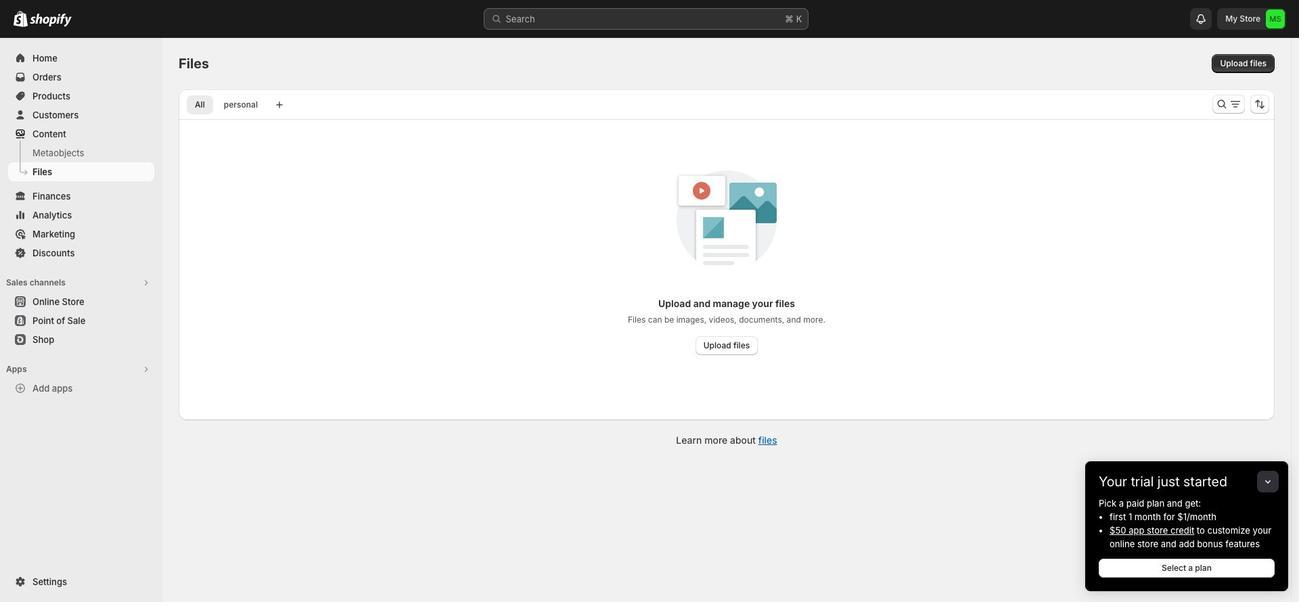 Task type: describe. For each thing, give the bounding box(es) containing it.
1 horizontal spatial shopify image
[[30, 14, 72, 27]]

my store image
[[1266, 9, 1285, 28]]



Task type: vqa. For each thing, say whether or not it's contained in the screenshot.
the Shopify image
yes



Task type: locate. For each thing, give the bounding box(es) containing it.
shopify image
[[14, 11, 28, 27], [30, 14, 72, 27]]

0 horizontal spatial shopify image
[[14, 11, 28, 27]]

tab list
[[184, 95, 269, 114]]



